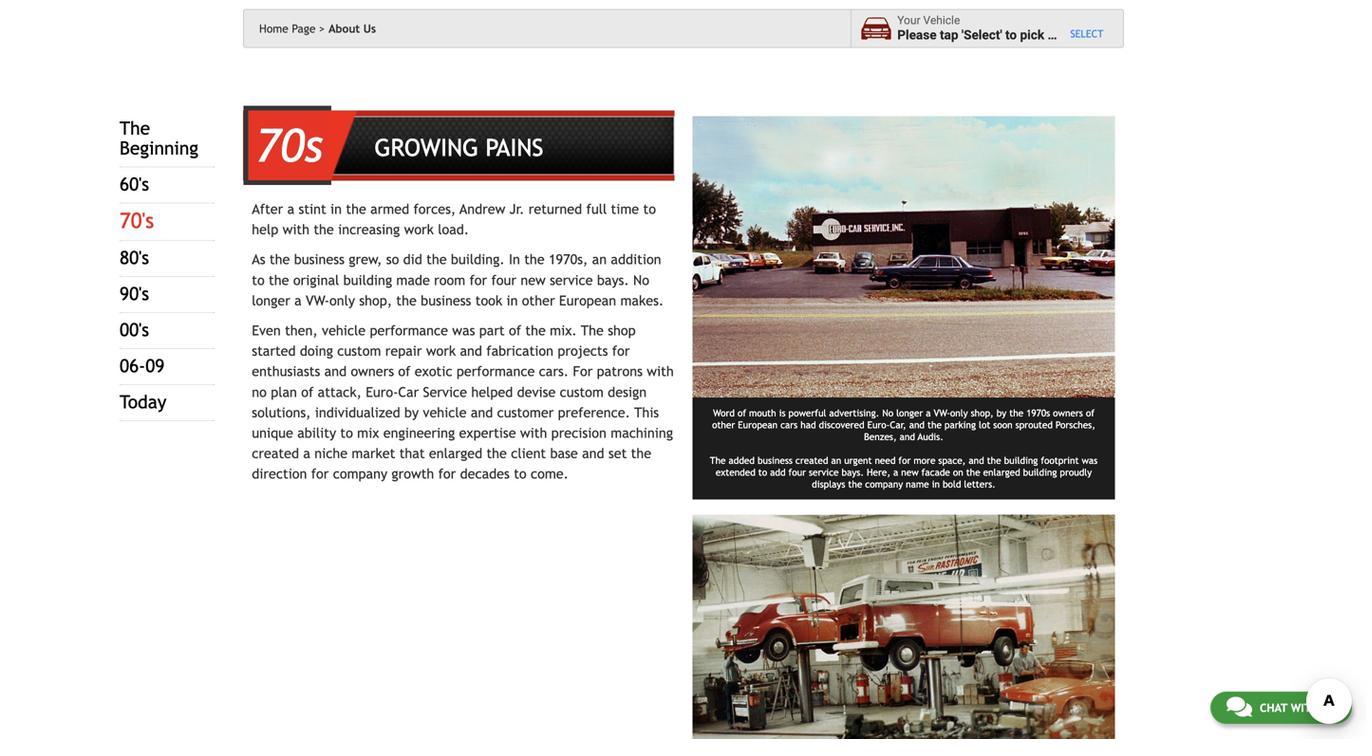 Task type: describe. For each thing, give the bounding box(es) containing it.
06-
[[120, 356, 145, 377]]

and down part
[[460, 343, 482, 359]]

chat
[[1260, 702, 1288, 715]]

unique
[[252, 425, 293, 441]]

06-09
[[120, 356, 165, 377]]

with up "client"
[[520, 425, 547, 441]]

1 horizontal spatial us
[[1322, 702, 1336, 715]]

other inside as the business grew, so did the building. in the 1970s, an addition to the original        building made room for four new service bays. no longer a vw-only shop, the business        took in other european makes.
[[522, 293, 555, 308]]

the for the added business created an urgent need for more space, and the building footprint was extended to add four service bays. here, a new facade on the enlarged building proudly displays the company name in bold letters.
[[710, 455, 726, 466]]

makes.
[[620, 293, 664, 308]]

design
[[608, 384, 647, 400]]

and up the expertise
[[471, 405, 493, 420]]

home page
[[259, 22, 316, 35]]

90's link
[[120, 284, 149, 305]]

for right growth
[[438, 466, 456, 482]]

of up porsches,
[[1086, 408, 1095, 419]]

00's link
[[120, 320, 149, 341]]

exotic
[[415, 364, 452, 379]]

enthusiasts
[[252, 364, 320, 379]]

to inside after a stint in the armed forces, andrew jr. returned full time to help with the        increasing work load.
[[643, 201, 656, 217]]

tap
[[940, 28, 958, 43]]

1 vertical spatial performance
[[457, 364, 535, 379]]

no inside word of mouth is powerful advertising. no longer a vw-only shop, by the 1970s owners of other european cars had discovered euro-car, and the parking lot soon sprouted porsches, benzes, and audis.
[[882, 408, 893, 419]]

page
[[292, 22, 316, 35]]

an inside as the business grew, so did the building. in the 1970s, an addition to the original        building made room for four new service bays. no longer a vw-only shop, the business        took in other european makes.
[[592, 252, 607, 267]]

cars.
[[539, 364, 569, 379]]

longer inside as the business grew, so did the building. in the 1970s, an addition to the original        building made room for four new service bays. no longer a vw-only shop, the business        took in other european makes.
[[252, 293, 290, 308]]

a inside as the business grew, so did the building. in the 1970s, an addition to the original        building made room for four new service bays. no longer a vw-only shop, the business        took in other european makes.
[[294, 293, 302, 308]]

vehicle
[[923, 14, 960, 27]]

and up "attack,"
[[324, 364, 347, 379]]

70's link
[[120, 209, 154, 233]]

porsches,
[[1056, 420, 1096, 431]]

of up fabrication
[[509, 323, 521, 338]]

helped
[[471, 384, 513, 400]]

owners inside the 'even then, vehicle performance was part of the mix. the shop started doing custom        repair work and fabrication projects for enthusiasts and owners of exotic performance        cars. for patrons with no plan of attack, euro-car service helped devise custom design solutions, individualized by vehicle and customer preference. this unique ability to        mix engineering expertise with precision machining created a niche market that        enlarged the client base and set the direction for company growth for decades to come.'
[[351, 364, 394, 379]]

your
[[897, 14, 921, 27]]

and inside the added business created an urgent need for more space, and the building footprint was extended to add four service bays. here, a new facade on the enlarged building proudly displays the company name in bold letters.
[[969, 455, 984, 466]]

1 vertical spatial building
[[1004, 455, 1038, 466]]

pick
[[1020, 28, 1045, 43]]

in inside after a stint in the armed forces, andrew jr. returned full time to help with the        increasing work load.
[[330, 201, 342, 217]]

word of mouth is powerful advertising. no longer a vw-only shop, by the 1970s owners of other european cars had discovered euro-car, and the parking lot soon sprouted porsches, benzes, and audis.
[[712, 408, 1096, 443]]

started
[[252, 343, 296, 359]]

devise
[[517, 384, 556, 400]]

to down "client"
[[514, 466, 527, 482]]

this
[[634, 405, 659, 420]]

returned
[[529, 201, 582, 217]]

so
[[386, 252, 399, 267]]

customer
[[497, 405, 554, 420]]

other inside word of mouth is powerful advertising. no longer a vw-only shop, by the 1970s owners of other european cars had discovered euro-car, and the parking lot soon sprouted porsches, benzes, and audis.
[[712, 420, 735, 431]]

parking
[[945, 420, 976, 431]]

four inside as the business grew, so did the building. in the 1970s, an addition to the original        building made room for four new service bays. no longer a vw-only shop, the business        took in other european makes.
[[491, 272, 516, 288]]

company inside the added business created an urgent need for more space, and the building footprint was extended to add four service bays. here, a new facade on the enlarged building proudly displays the company name in bold letters.
[[865, 479, 903, 490]]

0 vertical spatial us
[[363, 22, 376, 35]]

was inside the 'even then, vehicle performance was part of the mix. the shop started doing custom        repair work and fabrication projects for enthusiasts and owners of exotic performance        cars. for patrons with no plan of attack, euro-car service helped devise custom design solutions, individualized by vehicle and customer preference. this unique ability to        mix engineering expertise with precision machining created a niche market that        enlarged the client base and set the direction for company growth for decades to come.'
[[452, 323, 475, 338]]

mix.
[[550, 323, 577, 338]]

0 vertical spatial performance
[[370, 323, 448, 338]]

powerful
[[789, 408, 826, 419]]

bays. inside as the business grew, so did the building. in the 1970s, an addition to the original        building made room for four new service bays. no longer a vw-only shop, the business        took in other european makes.
[[597, 272, 629, 288]]

help
[[252, 222, 278, 237]]

four inside the added business created an urgent need for more space, and the building footprint was extended to add four service bays. here, a new facade on the enlarged building proudly displays the company name in bold letters.
[[789, 467, 806, 478]]

growing pains
[[375, 134, 543, 161]]

for
[[573, 364, 593, 379]]

in inside the added business created an urgent need for more space, and the building footprint was extended to add four service bays. here, a new facade on the enlarged building proudly displays the company name in bold letters.
[[932, 479, 940, 490]]

06-09 link
[[120, 356, 165, 377]]

no
[[252, 384, 267, 400]]

decades
[[460, 466, 510, 482]]

car
[[398, 384, 419, 400]]

add
[[770, 467, 786, 478]]

and left set
[[582, 446, 604, 461]]

original
[[293, 272, 339, 288]]

09
[[145, 356, 165, 377]]

longer inside word of mouth is powerful advertising. no longer a vw-only shop, by the 1970s owners of other european cars had discovered euro-car, and the parking lot soon sprouted porsches, benzes, and audis.
[[896, 408, 923, 419]]

new inside as the business grew, so did the building. in the 1970s, an addition to the original        building made room for four new service bays. no longer a vw-only shop, the business        took in other european makes.
[[521, 272, 546, 288]]

engineering
[[383, 425, 455, 441]]

armed
[[370, 201, 409, 217]]

of right word
[[738, 408, 746, 419]]

growing
[[375, 134, 478, 161]]

part
[[479, 323, 505, 338]]

advertising.
[[829, 408, 879, 419]]

pains
[[486, 134, 543, 161]]

business for as
[[294, 252, 345, 267]]

cars
[[781, 420, 798, 431]]

facade
[[922, 467, 950, 478]]

work inside the 'even then, vehicle performance was part of the mix. the shop started doing custom        repair work and fabrication projects for enthusiasts and owners of exotic performance        cars. for patrons with no plan of attack, euro-car service helped devise custom design solutions, individualized by vehicle and customer preference. this unique ability to        mix engineering expertise with precision machining created a niche market that        enlarged the client base and set the direction for company growth for decades to come.'
[[426, 343, 456, 359]]

patrons
[[597, 364, 643, 379]]

with right the chat
[[1291, 702, 1319, 715]]

even then, vehicle performance was part of the mix. the shop started doing custom        repair work and fabrication projects for enthusiasts and owners of exotic performance        cars. for patrons with no plan of attack, euro-car service helped devise custom design solutions, individualized by vehicle and customer preference. this unique ability to        mix engineering expertise with precision machining created a niche market that        enlarged the client base and set the direction for company growth for decades to come.
[[252, 323, 674, 482]]

no inside as the business grew, so did the building. in the 1970s, an addition to the original        building made room for four new service bays. no longer a vw-only shop, the business        took in other european makes.
[[633, 272, 649, 288]]

company inside the 'even then, vehicle performance was part of the mix. the shop started doing custom        repair work and fabrication projects for enthusiasts and owners of exotic performance        cars. for patrons with no plan of attack, euro-car service helped devise custom design solutions, individualized by vehicle and customer preference. this unique ability to        mix engineering expertise with precision machining created a niche market that        enlarged the client base and set the direction for company growth for decades to come.'
[[333, 466, 387, 482]]

2 vertical spatial building
[[1023, 467, 1057, 478]]

created inside the 'even then, vehicle performance was part of the mix. the shop started doing custom        repair work and fabrication projects for enthusiasts and owners of exotic performance        cars. for patrons with no plan of attack, euro-car service helped devise custom design solutions, individualized by vehicle and customer preference. this unique ability to        mix engineering expertise with precision machining created a niche market that        enlarged the client base and set the direction for company growth for decades to come.'
[[252, 446, 299, 461]]

owners inside word of mouth is powerful advertising. no longer a vw-only shop, by the 1970s owners of other european cars had discovered euro-car, and the parking lot soon sprouted porsches, benzes, and audis.
[[1053, 408, 1083, 419]]

chat with us
[[1260, 702, 1336, 715]]

and up audis.
[[909, 420, 925, 431]]

1 horizontal spatial business
[[421, 293, 471, 308]]

to left mix
[[340, 425, 353, 441]]

a inside your vehicle please tap 'select' to pick a vehicle
[[1048, 28, 1055, 43]]

growth
[[392, 466, 434, 482]]

only inside word of mouth is powerful advertising. no longer a vw-only shop, by the 1970s owners of other european cars had discovered euro-car, and the parking lot soon sprouted porsches, benzes, and audis.
[[950, 408, 968, 419]]

select link
[[1070, 28, 1104, 41]]

more
[[914, 455, 936, 466]]

1 vertical spatial custom
[[560, 384, 604, 400]]

for down niche
[[311, 466, 329, 482]]

work inside after a stint in the armed forces, andrew jr. returned full time to help with the        increasing work load.
[[404, 222, 434, 237]]

select
[[1070, 28, 1104, 40]]

urgent
[[844, 455, 872, 466]]

on
[[953, 467, 963, 478]]

time
[[611, 201, 639, 217]]

bold
[[943, 479, 961, 490]]

by inside the 'even then, vehicle performance was part of the mix. the shop started doing custom        repair work and fabrication projects for enthusiasts and owners of exotic performance        cars. for patrons with no plan of attack, euro-car service helped devise custom design solutions, individualized by vehicle and customer preference. this unique ability to        mix engineering expertise with precision machining created a niche market that        enlarged the client base and set the direction for company growth for decades to come.'
[[404, 405, 419, 420]]

grew,
[[349, 252, 382, 267]]

2 vertical spatial vehicle
[[423, 405, 467, 420]]

letters.
[[964, 479, 996, 490]]

added
[[729, 455, 755, 466]]

jr.
[[510, 201, 525, 217]]

to inside your vehicle please tap 'select' to pick a vehicle
[[1005, 28, 1017, 43]]

stint
[[299, 201, 326, 217]]

about
[[328, 22, 360, 35]]

in
[[509, 252, 520, 267]]

euro- inside the 'even then, vehicle performance was part of the mix. the shop started doing custom        repair work and fabrication projects for enthusiasts and owners of exotic performance        cars. for patrons with no plan of attack, euro-car service helped devise custom design solutions, individualized by vehicle and customer preference. this unique ability to        mix engineering expertise with precision machining created a niche market that        enlarged the client base and set the direction for company growth for decades to come.'
[[366, 384, 398, 400]]

that
[[399, 446, 425, 461]]

even
[[252, 323, 281, 338]]

70s
[[257, 119, 323, 172]]

had
[[801, 420, 816, 431]]

individualized
[[315, 405, 400, 420]]

building.
[[451, 252, 505, 267]]

proudly
[[1060, 467, 1092, 478]]

a inside the added business created an urgent need for more space, and the building footprint was extended to add four service bays. here, a new facade on the enlarged building proudly displays the company name in bold letters.
[[893, 467, 898, 478]]



Task type: locate. For each thing, give the bounding box(es) containing it.
then,
[[285, 323, 318, 338]]

after
[[252, 201, 283, 217]]

service
[[423, 384, 467, 400]]

0 horizontal spatial service
[[550, 272, 593, 288]]

a inside word of mouth is powerful advertising. no longer a vw-only shop, by the 1970s owners of other european cars had discovered euro-car, and the parking lot soon sprouted porsches, benzes, and audis.
[[926, 408, 931, 419]]

2 horizontal spatial in
[[932, 479, 940, 490]]

0 vertical spatial enlarged
[[429, 446, 482, 461]]

a down original at the left of the page
[[294, 293, 302, 308]]

bays. down addition
[[597, 272, 629, 288]]

business for the
[[758, 455, 793, 466]]

0 horizontal spatial shop,
[[359, 293, 392, 308]]

vehicle inside your vehicle please tap 'select' to pick a vehicle
[[1058, 28, 1099, 43]]

0 horizontal spatial the
[[120, 118, 150, 139]]

0 horizontal spatial business
[[294, 252, 345, 267]]

only up parking on the right bottom
[[950, 408, 968, 419]]

only
[[330, 293, 355, 308], [950, 408, 968, 419]]

an right 1970s,
[[592, 252, 607, 267]]

the inside the beginning
[[120, 118, 150, 139]]

service up displays
[[809, 467, 839, 478]]

to right time
[[643, 201, 656, 217]]

1 horizontal spatial was
[[1082, 455, 1098, 466]]

market
[[352, 446, 395, 461]]

2 horizontal spatial vehicle
[[1058, 28, 1099, 43]]

load.
[[438, 222, 469, 237]]

a up audis.
[[926, 408, 931, 419]]

service inside as the business grew, so did the building. in the 1970s, an addition to the original        building made room for four new service bays. no longer a vw-only shop, the business        took in other european makes.
[[550, 272, 593, 288]]

created
[[252, 446, 299, 461], [796, 455, 828, 466]]

1 horizontal spatial created
[[796, 455, 828, 466]]

0 vertical spatial vehicle
[[1058, 28, 1099, 43]]

vehicle right pick
[[1058, 28, 1099, 43]]

european
[[559, 293, 616, 308], [738, 420, 778, 431]]

1 horizontal spatial shop,
[[971, 408, 994, 419]]

1 vertical spatial shop,
[[971, 408, 994, 419]]

performance up repair
[[370, 323, 448, 338]]

owners down repair
[[351, 364, 394, 379]]

to left add
[[758, 467, 767, 478]]

in right stint
[[330, 201, 342, 217]]

80's link
[[120, 248, 149, 269]]

0 horizontal spatial created
[[252, 446, 299, 461]]

1 vertical spatial four
[[789, 467, 806, 478]]

sprouted
[[1015, 420, 1053, 431]]

full
[[586, 201, 607, 217]]

to inside as the business grew, so did the building. in the 1970s, an addition to the original        building made room for four new service bays. no longer a vw-only shop, the business        took in other european makes.
[[252, 272, 265, 288]]

business up original at the left of the page
[[294, 252, 345, 267]]

base
[[550, 446, 578, 461]]

0 vertical spatial owners
[[351, 364, 394, 379]]

please
[[897, 28, 937, 43]]

four right add
[[789, 467, 806, 478]]

1 vertical spatial only
[[950, 408, 968, 419]]

building
[[343, 272, 392, 288], [1004, 455, 1038, 466], [1023, 467, 1057, 478]]

direction
[[252, 466, 307, 482]]

1 vertical spatial bays.
[[842, 467, 864, 478]]

1 vertical spatial enlarged
[[983, 467, 1020, 478]]

business up add
[[758, 455, 793, 466]]

shop
[[608, 323, 636, 338]]

1 horizontal spatial only
[[950, 408, 968, 419]]

displays
[[812, 479, 845, 490]]

1 horizontal spatial no
[[882, 408, 893, 419]]

a down 'need'
[[893, 467, 898, 478]]

ability
[[297, 425, 336, 441]]

2 vertical spatial business
[[758, 455, 793, 466]]

for inside as the business grew, so did the building. in the 1970s, an addition to the original        building made room for four new service bays. no longer a vw-only shop, the business        took in other european makes.
[[469, 272, 487, 288]]

0 vertical spatial service
[[550, 272, 593, 288]]

0 vertical spatial bays.
[[597, 272, 629, 288]]

created down unique
[[252, 446, 299, 461]]

0 horizontal spatial european
[[559, 293, 616, 308]]

machining
[[611, 425, 673, 441]]

bays. inside the added business created an urgent need for more space, and the building footprint was extended to add four service bays. here, a new facade on the enlarged building proudly displays the company name in bold letters.
[[842, 467, 864, 478]]

building inside as the business grew, so did the building. in the 1970s, an addition to the original        building made room for four new service bays. no longer a vw-only shop, the business        took in other european makes.
[[343, 272, 392, 288]]

vehicle
[[1058, 28, 1099, 43], [322, 323, 366, 338], [423, 405, 467, 420]]

other
[[522, 293, 555, 308], [712, 420, 735, 431]]

a right pick
[[1048, 28, 1055, 43]]

by inside word of mouth is powerful advertising. no longer a vw-only shop, by the 1970s owners of other european cars had discovered euro-car, and the parking lot soon sprouted porsches, benzes, and audis.
[[997, 408, 1007, 419]]

0 vertical spatial the
[[120, 118, 150, 139]]

lot
[[979, 420, 991, 431]]

1 vertical spatial service
[[809, 467, 839, 478]]

0 vertical spatial business
[[294, 252, 345, 267]]

1 vertical spatial vehicle
[[322, 323, 366, 338]]

as
[[252, 252, 265, 267]]

only down original at the left of the page
[[330, 293, 355, 308]]

work down forces,
[[404, 222, 434, 237]]

0 horizontal spatial new
[[521, 272, 546, 288]]

longer up even
[[252, 293, 290, 308]]

in
[[330, 201, 342, 217], [507, 293, 518, 308], [932, 479, 940, 490]]

'select'
[[962, 28, 1002, 43]]

the for the beginning
[[120, 118, 150, 139]]

1 horizontal spatial vw-
[[934, 408, 950, 419]]

home page link
[[259, 22, 325, 35]]

service down 1970s,
[[550, 272, 593, 288]]

company down 'market'
[[333, 466, 387, 482]]

client
[[511, 446, 546, 461]]

1 horizontal spatial longer
[[896, 408, 923, 419]]

by up soon
[[997, 408, 1007, 419]]

enlarged up letters.
[[983, 467, 1020, 478]]

shop, inside as the business grew, so did the building. in the 1970s, an addition to the original        building made room for four new service bays. no longer a vw-only shop, the business        took in other european makes.
[[359, 293, 392, 308]]

0 horizontal spatial owners
[[351, 364, 394, 379]]

1 horizontal spatial by
[[997, 408, 1007, 419]]

performance up the "helped"
[[457, 364, 535, 379]]

with inside after a stint in the armed forces, andrew jr. returned full time to help with the        increasing work load.
[[283, 222, 310, 237]]

chat with us link
[[1210, 692, 1352, 724]]

0 horizontal spatial other
[[522, 293, 555, 308]]

1 horizontal spatial performance
[[457, 364, 535, 379]]

0 horizontal spatial four
[[491, 272, 516, 288]]

audis.
[[918, 432, 944, 443]]

1970s,
[[549, 252, 588, 267]]

other up mix.
[[522, 293, 555, 308]]

0 horizontal spatial an
[[592, 252, 607, 267]]

0 horizontal spatial by
[[404, 405, 419, 420]]

1 horizontal spatial vehicle
[[423, 405, 467, 420]]

building down grew,
[[343, 272, 392, 288]]

00's
[[120, 320, 149, 341]]

0 vertical spatial no
[[633, 272, 649, 288]]

us right "about" at the top left of the page
[[363, 22, 376, 35]]

to left pick
[[1005, 28, 1017, 43]]

1 horizontal spatial four
[[789, 467, 806, 478]]

to inside the added business created an urgent need for more space, and the building footprint was extended to add four service bays. here, a new facade on the enlarged building proudly displays the company name in bold letters.
[[758, 467, 767, 478]]

niche
[[314, 446, 348, 461]]

andrew
[[460, 201, 505, 217]]

solutions,
[[252, 405, 311, 420]]

0 vertical spatial building
[[343, 272, 392, 288]]

expertise
[[459, 425, 516, 441]]

created inside the added business created an urgent need for more space, and the building footprint was extended to add four service bays. here, a new facade on the enlarged building proudly displays the company name in bold letters.
[[796, 455, 828, 466]]

in right took
[[507, 293, 518, 308]]

was inside the added business created an urgent need for more space, and the building footprint was extended to add four service bays. here, a new facade on the enlarged building proudly displays the company name in bold letters.
[[1082, 455, 1098, 466]]

1 horizontal spatial enlarged
[[983, 467, 1020, 478]]

building down sprouted at the right of page
[[1004, 455, 1038, 466]]

0 vertical spatial only
[[330, 293, 355, 308]]

the beginning
[[120, 118, 198, 159]]

by down car on the bottom left of the page
[[404, 405, 419, 420]]

0 vertical spatial custom
[[337, 343, 381, 359]]

1 horizontal spatial company
[[865, 479, 903, 490]]

shop, inside word of mouth is powerful advertising. no longer a vw-only shop, by the 1970s owners of other european cars had discovered euro-car, and the parking lot soon sprouted porsches, benzes, and audis.
[[971, 408, 994, 419]]

1 vertical spatial work
[[426, 343, 456, 359]]

0 vertical spatial longer
[[252, 293, 290, 308]]

euro- up the benzes,
[[867, 420, 890, 431]]

1 horizontal spatial in
[[507, 293, 518, 308]]

for down building.
[[469, 272, 487, 288]]

with
[[283, 222, 310, 237], [647, 364, 674, 379], [520, 425, 547, 441], [1291, 702, 1319, 715]]

1 vertical spatial was
[[1082, 455, 1098, 466]]

of right plan
[[301, 384, 314, 400]]

1 vertical spatial owners
[[1053, 408, 1083, 419]]

us right the chat
[[1322, 702, 1336, 715]]

in down facade
[[932, 479, 940, 490]]

with right patrons
[[647, 364, 674, 379]]

1 vertical spatial in
[[507, 293, 518, 308]]

comments image
[[1227, 696, 1252, 719]]

business down room
[[421, 293, 471, 308]]

an left urgent
[[831, 455, 841, 466]]

no up "car,"
[[882, 408, 893, 419]]

70's
[[120, 209, 154, 233]]

a inside the 'even then, vehicle performance was part of the mix. the shop started doing custom        repair work and fabrication projects for enthusiasts and owners of exotic performance        cars. for patrons with no plan of attack, euro-car service helped devise custom design solutions, individualized by vehicle and customer preference. this unique ability to        mix engineering expertise with precision machining created a niche market that        enlarged the client base and set the direction for company growth for decades to come.'
[[303, 446, 310, 461]]

european down mouth
[[738, 420, 778, 431]]

enlarged inside the 'even then, vehicle performance was part of the mix. the shop started doing custom        repair work and fabrication projects for enthusiasts and owners of exotic performance        cars. for patrons with no plan of attack, euro-car service helped devise custom design solutions, individualized by vehicle and customer preference. this unique ability to        mix engineering expertise with precision machining created a niche market that        enlarged the client base and set the direction for company growth for decades to come.'
[[429, 446, 482, 461]]

increasing
[[338, 222, 400, 237]]

2 horizontal spatial the
[[710, 455, 726, 466]]

1 horizontal spatial service
[[809, 467, 839, 478]]

enlarged up decades
[[429, 446, 482, 461]]

no up makes.
[[633, 272, 649, 288]]

1 horizontal spatial new
[[901, 467, 919, 478]]

an inside the added business created an urgent need for more space, and the building footprint was extended to add four service bays. here, a new facade on the enlarged building proudly displays the company name in bold letters.
[[831, 455, 841, 466]]

custom right doing
[[337, 343, 381, 359]]

0 vertical spatial in
[[330, 201, 342, 217]]

custom down for
[[560, 384, 604, 400]]

euro- inside word of mouth is powerful advertising. no longer a vw-only shop, by the 1970s owners of other european cars had discovered euro-car, and the parking lot soon sprouted porsches, benzes, and audis.
[[867, 420, 890, 431]]

2 horizontal spatial business
[[758, 455, 793, 466]]

0 horizontal spatial longer
[[252, 293, 290, 308]]

four
[[491, 272, 516, 288], [789, 467, 806, 478]]

to
[[1005, 28, 1017, 43], [643, 201, 656, 217], [252, 272, 265, 288], [340, 425, 353, 441], [514, 466, 527, 482], [758, 467, 767, 478]]

0 vertical spatial work
[[404, 222, 434, 237]]

1 vertical spatial longer
[[896, 408, 923, 419]]

doing
[[300, 343, 333, 359]]

1 vertical spatial the
[[581, 323, 604, 338]]

0 horizontal spatial us
[[363, 22, 376, 35]]

vw- up parking on the right bottom
[[934, 408, 950, 419]]

0 horizontal spatial only
[[330, 293, 355, 308]]

1 horizontal spatial bays.
[[842, 467, 864, 478]]

0 horizontal spatial custom
[[337, 343, 381, 359]]

and up letters.
[[969, 455, 984, 466]]

1 vertical spatial no
[[882, 408, 893, 419]]

bays. down urgent
[[842, 467, 864, 478]]

about us
[[328, 22, 376, 35]]

shop, up lot
[[971, 408, 994, 419]]

0 vertical spatial vw-
[[306, 293, 330, 308]]

vw- inside as the business grew, so did the building. in the 1970s, an addition to the original        building made room for four new service bays. no longer a vw-only shop, the business        took in other european makes.
[[306, 293, 330, 308]]

1 vertical spatial us
[[1322, 702, 1336, 715]]

0 vertical spatial four
[[491, 272, 516, 288]]

0 vertical spatial was
[[452, 323, 475, 338]]

work up exotic
[[426, 343, 456, 359]]

the inside the 'even then, vehicle performance was part of the mix. the shop started doing custom        repair work and fabrication projects for enthusiasts and owners of exotic performance        cars. for patrons with no plan of attack, euro-car service helped devise custom design solutions, individualized by vehicle and customer preference. this unique ability to        mix engineering expertise with precision machining created a niche market that        enlarged the client base and set the direction for company growth for decades to come.'
[[581, 323, 604, 338]]

1 horizontal spatial an
[[831, 455, 841, 466]]

enlarged inside the added business created an urgent need for more space, and the building footprint was extended to add four service bays. here, a new facade on the enlarged building proudly displays the company name in bold letters.
[[983, 467, 1020, 478]]

today
[[120, 392, 166, 413]]

for right 'need'
[[899, 455, 911, 466]]

footprint
[[1041, 455, 1079, 466]]

90's
[[120, 284, 149, 305]]

vehicle down service at the left bottom
[[423, 405, 467, 420]]

created up displays
[[796, 455, 828, 466]]

longer up "car,"
[[896, 408, 923, 419]]

european up mix.
[[559, 293, 616, 308]]

of down repair
[[398, 364, 411, 379]]

and down "car,"
[[900, 432, 915, 443]]

0 vertical spatial new
[[521, 272, 546, 288]]

precision
[[551, 425, 607, 441]]

us
[[363, 22, 376, 35], [1322, 702, 1336, 715]]

attack,
[[318, 384, 362, 400]]

vw- inside word of mouth is powerful advertising. no longer a vw-only shop, by the 1970s owners of other european cars had discovered euro-car, and the parking lot soon sprouted porsches, benzes, and audis.
[[934, 408, 950, 419]]

service inside the added business created an urgent need for more space, and the building footprint was extended to add four service bays. here, a new facade on the enlarged building proudly displays the company name in bold letters.
[[809, 467, 839, 478]]

euro- up individualized
[[366, 384, 398, 400]]

european inside word of mouth is powerful advertising. no longer a vw-only shop, by the 1970s owners of other european cars had discovered euro-car, and the parking lot soon sprouted porsches, benzes, and audis.
[[738, 420, 778, 431]]

the up projects
[[581, 323, 604, 338]]

a left stint
[[287, 201, 294, 217]]

extended
[[716, 467, 756, 478]]

performance
[[370, 323, 448, 338], [457, 364, 535, 379]]

for down shop
[[612, 343, 630, 359]]

in inside as the business grew, so did the building. in the 1970s, an addition to the original        building made room for four new service bays. no longer a vw-only shop, the business        took in other european makes.
[[507, 293, 518, 308]]

0 horizontal spatial vw-
[[306, 293, 330, 308]]

0 horizontal spatial company
[[333, 466, 387, 482]]

was left part
[[452, 323, 475, 338]]

1 vertical spatial european
[[738, 420, 778, 431]]

business
[[294, 252, 345, 267], [421, 293, 471, 308], [758, 455, 793, 466]]

for inside the added business created an urgent need for more space, and the building footprint was extended to add four service bays. here, a new facade on the enlarged building proudly displays the company name in bold letters.
[[899, 455, 911, 466]]

1 horizontal spatial the
[[581, 323, 604, 338]]

benzes,
[[864, 432, 897, 443]]

1 horizontal spatial owners
[[1053, 408, 1083, 419]]

0 horizontal spatial enlarged
[[429, 446, 482, 461]]

with down stint
[[283, 222, 310, 237]]

1970s
[[1026, 408, 1050, 419]]

1 horizontal spatial euro-
[[867, 420, 890, 431]]

forces,
[[413, 201, 456, 217]]

the up 60's
[[120, 118, 150, 139]]

to down as
[[252, 272, 265, 288]]

made
[[396, 272, 430, 288]]

vw- down original at the left of the page
[[306, 293, 330, 308]]

business inside the added business created an urgent need for more space, and the building footprint was extended to add four service bays. here, a new facade on the enlarged building proudly displays the company name in bold letters.
[[758, 455, 793, 466]]

0 vertical spatial european
[[559, 293, 616, 308]]

owners up porsches,
[[1053, 408, 1083, 419]]

other down word
[[712, 420, 735, 431]]

0 vertical spatial euro-
[[366, 384, 398, 400]]

euro-
[[366, 384, 398, 400], [867, 420, 890, 431]]

addition
[[611, 252, 661, 267]]

0 vertical spatial an
[[592, 252, 607, 267]]

2 vertical spatial in
[[932, 479, 940, 490]]

was
[[452, 323, 475, 338], [1082, 455, 1098, 466]]

shop,
[[359, 293, 392, 308], [971, 408, 994, 419]]

was up proudly
[[1082, 455, 1098, 466]]

the beginning link
[[120, 118, 198, 159]]

four down 'in'
[[491, 272, 516, 288]]

shop, down grew,
[[359, 293, 392, 308]]

0 horizontal spatial bays.
[[597, 272, 629, 288]]

set
[[608, 446, 627, 461]]

a inside after a stint in the armed forces, andrew jr. returned full time to help with the        increasing work load.
[[287, 201, 294, 217]]

building down footprint
[[1023, 467, 1057, 478]]

1 vertical spatial an
[[831, 455, 841, 466]]

mouth
[[749, 408, 776, 419]]

0 vertical spatial other
[[522, 293, 555, 308]]

today link
[[120, 392, 166, 413]]

the up the extended
[[710, 455, 726, 466]]

0 horizontal spatial vehicle
[[322, 323, 366, 338]]

took
[[475, 293, 502, 308]]

new inside the added business created an urgent need for more space, and the building footprint was extended to add four service bays. here, a new facade on the enlarged building proudly displays the company name in bold letters.
[[901, 467, 919, 478]]

0 horizontal spatial performance
[[370, 323, 448, 338]]

space,
[[938, 455, 966, 466]]

1 horizontal spatial custom
[[560, 384, 604, 400]]

company down here,
[[865, 479, 903, 490]]

1 vertical spatial other
[[712, 420, 735, 431]]

the inside the added business created an urgent need for more space, and the building footprint was extended to add four service bays. here, a new facade on the enlarged building proudly displays the company name in bold letters.
[[710, 455, 726, 466]]

european inside as the business grew, so did the building. in the 1970s, an addition to the original        building made room for four new service bays. no longer a vw-only shop, the business        took in other european makes.
[[559, 293, 616, 308]]

new
[[521, 272, 546, 288], [901, 467, 919, 478]]

fabrication
[[486, 343, 554, 359]]

2 vertical spatial the
[[710, 455, 726, 466]]

only inside as the business grew, so did the building. in the 1970s, an addition to the original        building made room for four new service bays. no longer a vw-only shop, the business        took in other european makes.
[[330, 293, 355, 308]]

a down ability
[[303, 446, 310, 461]]

vehicle up doing
[[322, 323, 366, 338]]

0 horizontal spatial euro-
[[366, 384, 398, 400]]

1 horizontal spatial european
[[738, 420, 778, 431]]

by
[[404, 405, 419, 420], [997, 408, 1007, 419]]



Task type: vqa. For each thing, say whether or not it's contained in the screenshot.
right By
yes



